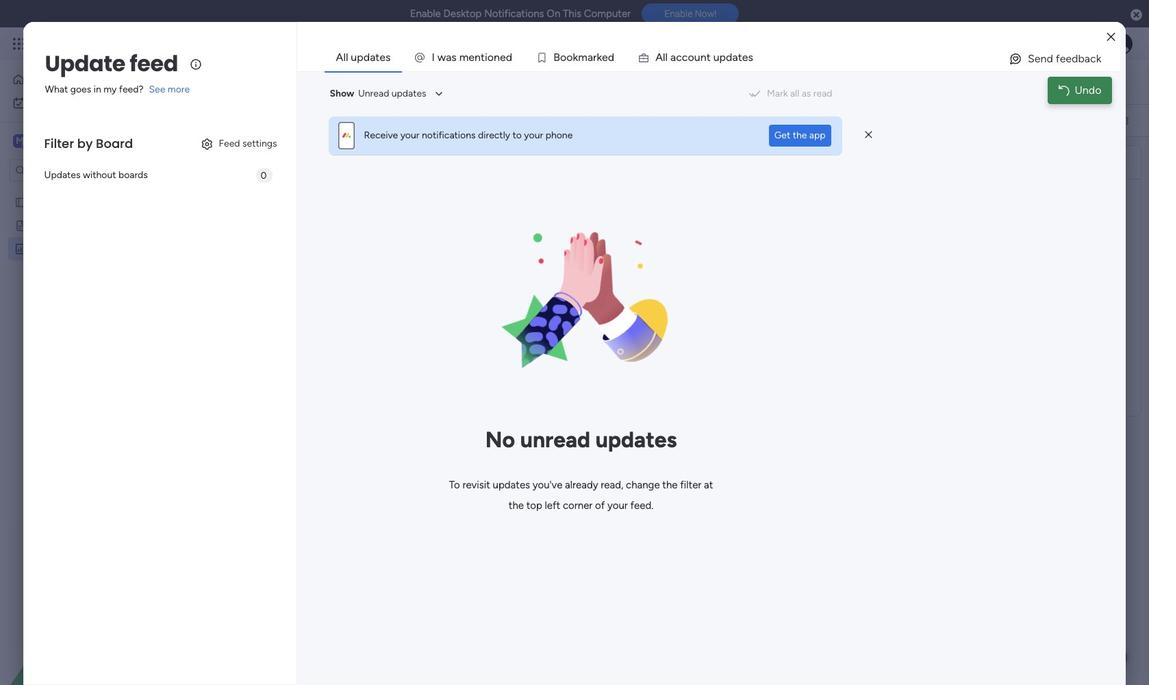Task type: describe. For each thing, give the bounding box(es) containing it.
i
[[432, 51, 435, 64]]

this
[[563, 8, 582, 20]]

send feedback button
[[1004, 48, 1108, 70]]

work management
[[111, 36, 213, 51]]

revisit
[[463, 479, 491, 491]]

1 horizontal spatial your
[[524, 129, 543, 141]]

unread
[[358, 88, 389, 99]]

2 s from the left
[[748, 51, 754, 64]]

1 c from the left
[[676, 51, 682, 64]]

receive your notifications directly to your phone
[[364, 129, 573, 141]]

1 u from the left
[[695, 51, 701, 64]]

enable desktop notifications on this computer
[[410, 8, 631, 20]]

work inside option
[[47, 97, 68, 108]]

0 horizontal spatial new
[[32, 243, 52, 254]]

inbox undo image
[[1059, 85, 1070, 96]]

display modes group
[[608, 71, 671, 93]]

lottie animation image for the bottom lottie animation element
[[0, 547, 175, 685]]

1 o from the left
[[488, 51, 494, 64]]

in
[[94, 84, 101, 95]]

updates for show unread updates
[[392, 88, 427, 99]]

filter for filter by board
[[44, 135, 74, 152]]

my work link
[[8, 92, 166, 114]]

of
[[595, 499, 605, 511]]

New Dashboard field
[[203, 66, 382, 97]]

updates
[[44, 169, 81, 181]]

1 s from the left
[[452, 51, 457, 64]]

see
[[149, 84, 165, 95]]

public board image for my first board
[[14, 195, 27, 208]]

no
[[486, 427, 515, 453]]

now!
[[695, 8, 717, 19]]

left
[[545, 499, 561, 511]]

change
[[626, 479, 660, 491]]

r
[[593, 51, 597, 64]]

enable for enable now!
[[665, 8, 693, 19]]

close image
[[1107, 32, 1116, 42]]

1 l from the left
[[663, 51, 666, 64]]

b
[[554, 51, 560, 64]]

to revisit updates you've already read, change the filter at the top left corner of your feed.
[[449, 479, 714, 511]]

4 e from the left
[[742, 51, 748, 64]]

0 vertical spatial lottie animation element
[[472, 196, 691, 416]]

3 e from the left
[[602, 51, 608, 64]]

at
[[704, 479, 714, 491]]

workspace image
[[13, 134, 27, 149]]

all updates
[[336, 51, 391, 64]]

person button
[[575, 110, 634, 132]]

3 t from the left
[[738, 51, 742, 64]]

directly
[[478, 129, 511, 141]]

1 vertical spatial lottie animation element
[[0, 547, 175, 685]]

0 horizontal spatial the
[[509, 499, 524, 511]]

share button
[[1039, 71, 1095, 92]]

2 o from the left
[[560, 51, 567, 64]]

notifications
[[422, 129, 476, 141]]

without
[[83, 169, 116, 181]]

i w a s m e n t i o n e d
[[432, 51, 513, 64]]

m
[[16, 135, 24, 147]]

all updates link
[[325, 45, 402, 71]]

updates for to revisit updates you've already read, change the filter at the top left corner of your feed.
[[493, 479, 530, 491]]

home option
[[8, 69, 166, 90]]

work management button
[[36, 26, 218, 62]]

my for my work
[[32, 97, 45, 108]]

update feed
[[45, 48, 178, 79]]

feed?
[[119, 84, 144, 95]]

settings
[[243, 138, 277, 149]]

monday marketplace image
[[997, 37, 1011, 51]]

share
[[1064, 75, 1089, 87]]

a
[[656, 51, 663, 64]]

6
[[1117, 285, 1123, 297]]

3 a from the left
[[671, 51, 676, 64]]

notes
[[70, 219, 96, 231]]

chart
[[694, 153, 730, 171]]

on
[[547, 8, 561, 20]]

enable now!
[[665, 8, 717, 19]]

feed settings
[[219, 138, 277, 149]]

unread
[[521, 427, 591, 453]]

dapulse x slim image
[[866, 128, 873, 141]]

phone
[[546, 129, 573, 141]]

help image
[[1061, 37, 1074, 51]]

by
[[77, 135, 93, 152]]

app
[[810, 129, 826, 141]]

what
[[45, 84, 68, 95]]

boards
[[118, 169, 148, 181]]

1 vertical spatial new dashboard
[[32, 243, 101, 254]]

1 connected board button
[[284, 110, 395, 132]]

2
[[1121, 309, 1126, 321]]

0
[[261, 170, 267, 182]]

2 c from the left
[[682, 51, 688, 64]]

b o o k m a r k e d
[[554, 51, 615, 64]]

more
[[168, 84, 190, 95]]

my for my first board
[[32, 196, 45, 208]]

2 e from the left
[[500, 51, 506, 64]]

i
[[485, 51, 488, 64]]

receive
[[364, 129, 398, 141]]

board
[[96, 135, 133, 152]]

send feedback
[[1028, 52, 1102, 65]]

list box containing my first board
[[0, 187, 175, 445]]

1 k from the left
[[573, 51, 578, 64]]

enable for enable desktop notifications on this computer
[[410, 8, 441, 20]]

home link
[[8, 69, 166, 90]]

updates without boards
[[44, 169, 148, 181]]

Chart field
[[691, 153, 733, 171]]

management
[[138, 36, 213, 51]]

updates inside tab list
[[351, 51, 391, 64]]



Task type: locate. For each thing, give the bounding box(es) containing it.
undo
[[1075, 84, 1102, 97]]

filter
[[681, 479, 702, 491]]

add to favorites image
[[389, 75, 403, 89]]

0 horizontal spatial lottie animation element
[[0, 547, 175, 685]]

updates up top
[[493, 479, 530, 491]]

enable left 'now!'
[[665, 8, 693, 19]]

1 horizontal spatial u
[[714, 51, 720, 64]]

l up display modes group
[[663, 51, 666, 64]]

enable
[[410, 8, 441, 20], [665, 8, 693, 19]]

the
[[793, 129, 807, 141], [663, 479, 678, 491], [509, 499, 524, 511]]

o right w
[[488, 51, 494, 64]]

1 horizontal spatial dashboard
[[258, 66, 378, 97]]

meeting
[[32, 219, 68, 231]]

1 vertical spatial my
[[32, 196, 45, 208]]

n right i
[[494, 51, 500, 64]]

0 horizontal spatial dashboard
[[55, 243, 101, 254]]

0 horizontal spatial your
[[401, 129, 420, 141]]

2 horizontal spatial n
[[701, 51, 707, 64]]

u
[[695, 51, 701, 64], [714, 51, 720, 64]]

update
[[45, 48, 125, 79]]

person
[[596, 115, 626, 126]]

o right the b
[[567, 51, 573, 64]]

2 t from the left
[[707, 51, 711, 64]]

1 horizontal spatial :
[[1116, 309, 1118, 321]]

c
[[676, 51, 682, 64], [682, 51, 688, 64]]

dashboard
[[258, 66, 378, 97], [55, 243, 101, 254]]

you've
[[533, 479, 563, 491]]

board for 1 connected board
[[364, 114, 389, 126]]

a right the b
[[588, 51, 593, 64]]

0 horizontal spatial work
[[47, 97, 68, 108]]

d
[[506, 51, 513, 64], [608, 51, 615, 64], [726, 51, 733, 64]]

filter for filter
[[661, 115, 683, 126]]

0 horizontal spatial board
[[67, 196, 92, 208]]

your down search icon on the left top of the page
[[524, 129, 543, 141]]

e right i
[[500, 51, 506, 64]]

my work option
[[8, 92, 166, 114]]

0 vertical spatial dashboard
[[258, 66, 378, 97]]

feedback
[[1056, 52, 1102, 65]]

my down 'home'
[[32, 97, 45, 108]]

public board image up public dashboard icon
[[14, 219, 27, 232]]

board for my first board
[[67, 196, 92, 208]]

undo button
[[1048, 77, 1113, 104]]

computer
[[584, 8, 631, 20]]

e left i
[[469, 51, 475, 64]]

0 vertical spatial my
[[32, 97, 45, 108]]

0 horizontal spatial k
[[573, 51, 578, 64]]

1 m from the left
[[460, 51, 469, 64]]

0 vertical spatial work
[[111, 36, 135, 51]]

d right i
[[506, 51, 513, 64]]

1 horizontal spatial lottie animation element
[[472, 196, 691, 416]]

get
[[775, 129, 791, 141]]

n left p
[[701, 51, 707, 64]]

kendall parks image
[[1111, 33, 1133, 55]]

: left 6
[[1112, 285, 1115, 297]]

3 d from the left
[[726, 51, 733, 64]]

your inside to revisit updates you've already read, change the filter at the top left corner of your feed.
[[608, 499, 628, 511]]

get the app button
[[769, 124, 831, 146]]

1 connected board
[[309, 114, 389, 126]]

a right i
[[446, 51, 452, 64]]

2 vertical spatial the
[[509, 499, 524, 511]]

main workspace
[[32, 134, 112, 147]]

1 vertical spatial the
[[663, 479, 678, 491]]

s right w
[[452, 51, 457, 64]]

1 horizontal spatial m
[[578, 51, 588, 64]]

send
[[1028, 52, 1054, 65]]

1 horizontal spatial enable
[[665, 8, 693, 19]]

option
[[0, 189, 175, 192]]

t left p
[[707, 51, 711, 64]]

board up receive
[[364, 114, 389, 126]]

0 vertical spatial lottie animation image
[[472, 196, 691, 416]]

updates right the unread
[[392, 88, 427, 99]]

d for i w a s m e n t i o n e d
[[506, 51, 513, 64]]

d down enable now! button
[[726, 51, 733, 64]]

Search in workspace field
[[29, 163, 114, 178]]

1 horizontal spatial t
[[707, 51, 711, 64]]

feed settings button
[[194, 133, 283, 155]]

what goes in my feed? see more
[[45, 84, 190, 95]]

updates inside to revisit updates you've already read, change the filter at the top left corner of your feed.
[[493, 479, 530, 491]]

t right p
[[738, 51, 742, 64]]

1 a from the left
[[446, 51, 452, 64]]

filter left arrow down 'image'
[[661, 115, 683, 126]]

1 horizontal spatial d
[[608, 51, 615, 64]]

1 vertical spatial work
[[47, 97, 68, 108]]

3 o from the left
[[567, 51, 573, 64]]

public board image for meeting notes
[[14, 219, 27, 232]]

new dashboard up 1
[[206, 66, 378, 97]]

0 vertical spatial board
[[364, 114, 389, 126]]

public dashboard image
[[14, 242, 27, 255]]

tab list
[[324, 44, 1121, 71]]

the right get
[[793, 129, 807, 141]]

settings image
[[1117, 114, 1131, 127]]

2 horizontal spatial t
[[738, 51, 742, 64]]

updates up change at bottom
[[596, 427, 677, 453]]

get the app
[[775, 129, 826, 141]]

1 vertical spatial lottie animation image
[[0, 547, 175, 685]]

o
[[488, 51, 494, 64], [560, 51, 567, 64], [567, 51, 573, 64], [688, 51, 695, 64]]

s right p
[[748, 51, 754, 64]]

d right r
[[608, 51, 615, 64]]

1 horizontal spatial work
[[111, 36, 135, 51]]

filter
[[661, 115, 683, 126], [44, 135, 74, 152]]

1 vertical spatial filter
[[44, 135, 74, 152]]

search everything image
[[1030, 37, 1044, 51]]

read,
[[601, 479, 624, 491]]

already
[[565, 479, 599, 491]]

lottie animation element
[[472, 196, 691, 416], [0, 547, 175, 685]]

0 vertical spatial filter
[[661, 115, 683, 126]]

l right "a" on the right top of the page
[[666, 51, 668, 64]]

2 horizontal spatial d
[[726, 51, 733, 64]]

workspace
[[58, 134, 112, 147]]

feed
[[219, 138, 240, 149]]

public board image left first
[[14, 195, 27, 208]]

0 horizontal spatial :
[[1112, 285, 1115, 297]]

corner
[[563, 499, 593, 511]]

dapulse close image
[[1131, 8, 1143, 22]]

t right w
[[481, 51, 485, 64]]

my
[[104, 84, 117, 95]]

workspace selection element
[[13, 133, 114, 151]]

2 public board image from the top
[[14, 219, 27, 232]]

1 vertical spatial board
[[67, 196, 92, 208]]

1 public board image from the top
[[14, 195, 27, 208]]

1 vertical spatial new
[[32, 243, 52, 254]]

top
[[527, 499, 543, 511]]

p
[[720, 51, 726, 64]]

work
[[111, 36, 135, 51], [47, 97, 68, 108]]

1 vertical spatial dashboard
[[55, 243, 101, 254]]

l
[[663, 51, 666, 64], [666, 51, 668, 64]]

1 e from the left
[[469, 51, 475, 64]]

0 horizontal spatial enable
[[410, 8, 441, 20]]

0 horizontal spatial lottie animation image
[[0, 547, 175, 685]]

None search field
[[409, 110, 538, 132]]

: left 2
[[1116, 309, 1118, 321]]

to
[[513, 129, 522, 141]]

1 horizontal spatial the
[[663, 479, 678, 491]]

0 horizontal spatial u
[[695, 51, 701, 64]]

w
[[438, 51, 446, 64]]

0 vertical spatial the
[[793, 129, 807, 141]]

dashboard down notes
[[55, 243, 101, 254]]

u left p
[[695, 51, 701, 64]]

0 horizontal spatial t
[[481, 51, 485, 64]]

work inside button
[[111, 36, 135, 51]]

my left first
[[32, 196, 45, 208]]

filter button
[[639, 110, 704, 132]]

2 d from the left
[[608, 51, 615, 64]]

a
[[446, 51, 452, 64], [588, 51, 593, 64], [671, 51, 676, 64], [733, 51, 738, 64]]

enable left desktop
[[410, 8, 441, 20]]

Filter dashboard by text search field
[[409, 110, 538, 132]]

public board image
[[14, 195, 27, 208], [14, 219, 27, 232]]

0 horizontal spatial new dashboard
[[32, 243, 101, 254]]

new dashboard
[[206, 66, 378, 97], [32, 243, 101, 254]]

search image
[[521, 115, 532, 126]]

dashboard inside banner
[[258, 66, 378, 97]]

lottie animation image
[[472, 196, 691, 416], [0, 547, 175, 685]]

updates right all
[[351, 51, 391, 64]]

2 n from the left
[[494, 51, 500, 64]]

1 d from the left
[[506, 51, 513, 64]]

a l l a c c o u n t u p d a t e s
[[656, 51, 754, 64]]

home
[[30, 73, 56, 85]]

show
[[330, 88, 355, 99]]

select product image
[[12, 37, 26, 51]]

updates
[[351, 51, 391, 64], [392, 88, 427, 99], [596, 427, 677, 453], [493, 479, 530, 491]]

1 horizontal spatial new
[[206, 66, 253, 97]]

2 l from the left
[[666, 51, 668, 64]]

more dots image
[[635, 157, 645, 168]]

new
[[206, 66, 253, 97], [32, 243, 52, 254]]

no unread updates
[[486, 427, 677, 453]]

2 k from the left
[[597, 51, 602, 64]]

my inside my work option
[[32, 97, 45, 108]]

new dashboard inside banner
[[206, 66, 378, 97]]

o left r
[[560, 51, 567, 64]]

tab list containing all updates
[[324, 44, 1121, 71]]

new inside banner
[[206, 66, 253, 97]]

0 horizontal spatial filter
[[44, 135, 74, 152]]

the left filter
[[663, 479, 678, 491]]

the left top
[[509, 499, 524, 511]]

dashboard down all
[[258, 66, 378, 97]]

e right p
[[742, 51, 748, 64]]

n
[[475, 51, 481, 64], [494, 51, 500, 64], [701, 51, 707, 64]]

feed.
[[631, 499, 654, 511]]

d for a l l a c c o u n t u p d a t e s
[[726, 51, 733, 64]]

goes
[[70, 84, 91, 95]]

arrow down image
[[688, 112, 704, 129]]

1 t from the left
[[481, 51, 485, 64]]

0 vertical spatial new dashboard
[[206, 66, 378, 97]]

0 horizontal spatial n
[[475, 51, 481, 64]]

filter by board
[[44, 135, 133, 152]]

filter inside popup button
[[661, 115, 683, 126]]

filter left the by
[[44, 135, 74, 152]]

main
[[32, 134, 56, 147]]

enable inside enable now! button
[[665, 8, 693, 19]]

all
[[336, 51, 348, 64]]

0 horizontal spatial s
[[452, 51, 457, 64]]

board
[[364, 114, 389, 126], [67, 196, 92, 208]]

m for a
[[578, 51, 588, 64]]

1 horizontal spatial new dashboard
[[206, 66, 378, 97]]

connected
[[315, 114, 362, 126]]

3 n from the left
[[701, 51, 707, 64]]

2 horizontal spatial your
[[608, 499, 628, 511]]

1 vertical spatial :
[[1116, 309, 1118, 321]]

0 vertical spatial new
[[206, 66, 253, 97]]

n left i
[[475, 51, 481, 64]]

0 vertical spatial :
[[1112, 285, 1115, 297]]

1 horizontal spatial lottie animation image
[[472, 196, 691, 416]]

your right of
[[608, 499, 628, 511]]

k
[[573, 51, 578, 64], [597, 51, 602, 64]]

1 horizontal spatial n
[[494, 51, 500, 64]]

a right "a" on the right top of the page
[[671, 51, 676, 64]]

0 vertical spatial public board image
[[14, 195, 27, 208]]

t
[[481, 51, 485, 64], [707, 51, 711, 64], [738, 51, 742, 64]]

2 horizontal spatial the
[[793, 129, 807, 141]]

m for e
[[460, 51, 469, 64]]

1
[[309, 114, 313, 126]]

0 horizontal spatial d
[[506, 51, 513, 64]]

1 horizontal spatial filter
[[661, 115, 683, 126]]

0 horizontal spatial m
[[460, 51, 469, 64]]

new dashboard down meeting notes
[[32, 243, 101, 254]]

more dots image
[[1115, 157, 1125, 168]]

4 a from the left
[[733, 51, 738, 64]]

1 horizontal spatial s
[[748, 51, 754, 64]]

meeting notes
[[32, 219, 96, 231]]

first
[[48, 196, 65, 208]]

o left p
[[688, 51, 695, 64]]

new dashboard banner
[[182, 60, 1150, 137]]

u down 'now!'
[[714, 51, 720, 64]]

1 horizontal spatial board
[[364, 114, 389, 126]]

your
[[401, 129, 420, 141], [524, 129, 543, 141], [608, 499, 628, 511]]

1 vertical spatial public board image
[[14, 219, 27, 232]]

updates for no unread updates
[[596, 427, 677, 453]]

m left i
[[460, 51, 469, 64]]

to
[[449, 479, 460, 491]]

e right r
[[602, 51, 608, 64]]

1 horizontal spatial k
[[597, 51, 602, 64]]

enable now! button
[[642, 4, 740, 24]]

4 o from the left
[[688, 51, 695, 64]]

2 m from the left
[[578, 51, 588, 64]]

your right receive
[[401, 129, 420, 141]]

feed
[[130, 48, 178, 79]]

a right p
[[733, 51, 738, 64]]

see more link
[[149, 83, 190, 97]]

board right first
[[67, 196, 92, 208]]

list box
[[0, 187, 175, 445]]

2 a from the left
[[588, 51, 593, 64]]

2 u from the left
[[714, 51, 720, 64]]

:
[[1112, 285, 1115, 297], [1116, 309, 1118, 321]]

m left r
[[578, 51, 588, 64]]

desktop
[[444, 8, 482, 20]]

new right the more
[[206, 66, 253, 97]]

the inside button
[[793, 129, 807, 141]]

show unread updates
[[330, 88, 427, 99]]

lottie animation image for lottie animation element to the top
[[472, 196, 691, 416]]

my work
[[32, 97, 68, 108]]

board inside popup button
[[364, 114, 389, 126]]

1 n from the left
[[475, 51, 481, 64]]

new right public dashboard icon
[[32, 243, 52, 254]]

notifications
[[485, 8, 544, 20]]

m
[[460, 51, 469, 64], [578, 51, 588, 64]]



Task type: vqa. For each thing, say whether or not it's contained in the screenshot.
"WITHOUT"
yes



